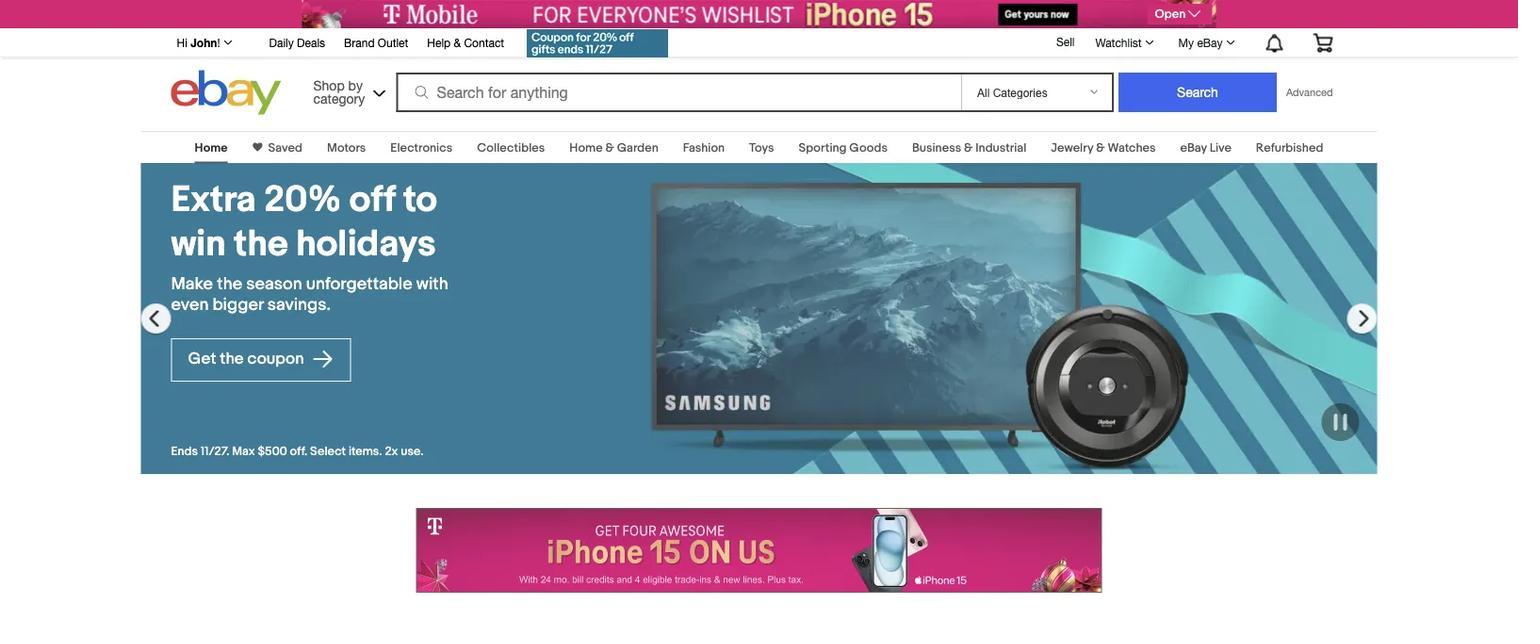Task type: locate. For each thing, give the bounding box(es) containing it.
& right "jewelry"
[[1097, 140, 1105, 155]]

business
[[912, 140, 962, 155]]

brand outlet link
[[344, 33, 409, 54]]

open button
[[1148, 4, 1213, 25]]

sporting
[[799, 140, 847, 155]]

none submit inside shop by category banner
[[1119, 73, 1277, 112]]

home up extra
[[195, 140, 228, 155]]

off.
[[290, 445, 308, 459]]

& inside account navigation
[[454, 36, 461, 49]]

the up season
[[234, 222, 288, 266]]

ebay right my in the right of the page
[[1198, 36, 1223, 49]]

my ebay
[[1179, 36, 1223, 49]]

2 home from the left
[[570, 140, 603, 155]]

jewelry
[[1051, 140, 1094, 155]]

shop by category banner
[[166, 24, 1348, 120]]

1 horizontal spatial home
[[570, 140, 603, 155]]

home left garden
[[570, 140, 603, 155]]

& left garden
[[606, 140, 615, 155]]

home
[[195, 140, 228, 155], [570, 140, 603, 155]]

the
[[234, 222, 288, 266], [217, 274, 242, 295], [220, 349, 244, 369]]

home for home & garden
[[570, 140, 603, 155]]

jewelry & watches link
[[1051, 140, 1156, 155]]

ebay inside extra 20% off to win the holidays main content
[[1181, 140, 1207, 155]]

0 vertical spatial advertisement region
[[302, 0, 1217, 28]]

sporting goods link
[[799, 140, 888, 155]]

brand
[[344, 36, 375, 49]]

garden
[[617, 140, 659, 155]]

my
[[1179, 36, 1195, 49]]

0 vertical spatial the
[[234, 222, 288, 266]]

20%
[[264, 178, 342, 222]]

the right 'get'
[[220, 349, 244, 369]]

items.
[[349, 445, 382, 459]]

ebay inside account navigation
[[1198, 36, 1223, 49]]

off
[[350, 178, 395, 222]]

electronics link
[[391, 140, 453, 155]]

john
[[191, 36, 217, 49]]

daily
[[269, 36, 294, 49]]

extra 20% off to win the holidays link
[[171, 178, 484, 266]]

open
[[1155, 7, 1186, 21]]

1 vertical spatial ebay
[[1181, 140, 1207, 155]]

deals
[[297, 36, 325, 49]]

11/27.
[[201, 445, 229, 459]]

fashion link
[[683, 140, 725, 155]]

my ebay link
[[1169, 31, 1244, 54]]

advertisement region
[[302, 0, 1217, 28], [416, 508, 1103, 593]]

advertisement region inside extra 20% off to win the holidays main content
[[416, 508, 1103, 593]]

1 vertical spatial advertisement region
[[416, 508, 1103, 593]]

motors
[[327, 140, 366, 155]]

get an extra 20% off image
[[527, 29, 669, 58]]

ebay
[[1198, 36, 1223, 49], [1181, 140, 1207, 155]]

$500
[[258, 445, 287, 459]]

ebay left live
[[1181, 140, 1207, 155]]

0 vertical spatial ebay
[[1198, 36, 1223, 49]]

live
[[1210, 140, 1232, 155]]

hi john !
[[177, 36, 220, 49]]

advanced link
[[1277, 74, 1343, 111]]

&
[[454, 36, 461, 49], [606, 140, 615, 155], [964, 140, 973, 155], [1097, 140, 1105, 155]]

season
[[246, 274, 302, 295]]

ends 11/27. max $500 off. select items. 2x use.
[[171, 445, 424, 459]]

the up the bigger
[[217, 274, 242, 295]]

motors link
[[327, 140, 366, 155]]

extra
[[171, 178, 256, 222]]

0 horizontal spatial home
[[195, 140, 228, 155]]

brand outlet
[[344, 36, 409, 49]]

toys link
[[750, 140, 775, 155]]

bigger
[[213, 295, 264, 316]]

to
[[404, 178, 437, 222]]

ebay live link
[[1181, 140, 1232, 155]]

& for jewelry
[[1097, 140, 1105, 155]]

electronics
[[391, 140, 453, 155]]

business & industrial link
[[912, 140, 1027, 155]]

None submit
[[1119, 73, 1277, 112]]

make
[[171, 274, 213, 295]]

& right business at top
[[964, 140, 973, 155]]

& right help
[[454, 36, 461, 49]]

1 home from the left
[[195, 140, 228, 155]]



Task type: vqa. For each thing, say whether or not it's contained in the screenshot.
the bottom about
no



Task type: describe. For each thing, give the bounding box(es) containing it.
saved link
[[263, 140, 303, 155]]

jewelry & watches
[[1051, 140, 1156, 155]]

& for business
[[964, 140, 973, 155]]

& for help
[[454, 36, 461, 49]]

contact
[[464, 36, 504, 49]]

sell link
[[1048, 35, 1084, 48]]

daily deals link
[[269, 33, 325, 54]]

outlet
[[378, 36, 409, 49]]

win
[[171, 222, 226, 266]]

unforgettable
[[306, 274, 413, 295]]

sell
[[1057, 35, 1075, 48]]

advanced
[[1287, 86, 1334, 99]]

hi
[[177, 36, 187, 49]]

extra 20% off to win the holidays make the season unforgettable with even bigger savings.
[[171, 178, 449, 316]]

max
[[232, 445, 255, 459]]

use.
[[401, 445, 424, 459]]

fashion
[[683, 140, 725, 155]]

toys
[[750, 140, 775, 155]]

savings.
[[267, 295, 331, 316]]

your shopping cart image
[[1313, 33, 1334, 52]]

coupon
[[247, 349, 304, 369]]

even
[[171, 295, 209, 316]]

collectibles link
[[477, 140, 545, 155]]

home & garden link
[[570, 140, 659, 155]]

ebay live
[[1181, 140, 1232, 155]]

ends
[[171, 445, 198, 459]]

daily deals
[[269, 36, 325, 49]]

1 vertical spatial the
[[217, 274, 242, 295]]

home for home
[[195, 140, 228, 155]]

watches
[[1108, 140, 1156, 155]]

holidays
[[296, 222, 436, 266]]

help & contact link
[[427, 33, 504, 54]]

watchlist link
[[1086, 31, 1163, 54]]

Search for anything text field
[[399, 74, 958, 110]]

sporting goods
[[799, 140, 888, 155]]

get the coupon link
[[171, 338, 351, 382]]

!
[[217, 36, 220, 49]]

watchlist
[[1096, 36, 1142, 49]]

select
[[310, 445, 346, 459]]

by
[[348, 77, 363, 93]]

get
[[188, 349, 216, 369]]

get the coupon
[[188, 349, 308, 369]]

account navigation
[[166, 24, 1348, 60]]

2 vertical spatial the
[[220, 349, 244, 369]]

shop
[[313, 77, 345, 93]]

shop by category button
[[305, 70, 390, 111]]

refurbished link
[[1257, 140, 1324, 155]]

help
[[427, 36, 451, 49]]

category
[[313, 91, 365, 106]]

2x
[[385, 445, 398, 459]]

collectibles
[[477, 140, 545, 155]]

saved
[[268, 140, 303, 155]]

home & garden
[[570, 140, 659, 155]]

with
[[417, 274, 449, 295]]

business & industrial
[[912, 140, 1027, 155]]

& for home
[[606, 140, 615, 155]]

help & contact
[[427, 36, 504, 49]]

refurbished
[[1257, 140, 1324, 155]]

goods
[[850, 140, 888, 155]]

industrial
[[976, 140, 1027, 155]]

shop by category
[[313, 77, 365, 106]]

extra 20% off to win the holidays main content
[[0, 120, 1519, 637]]



